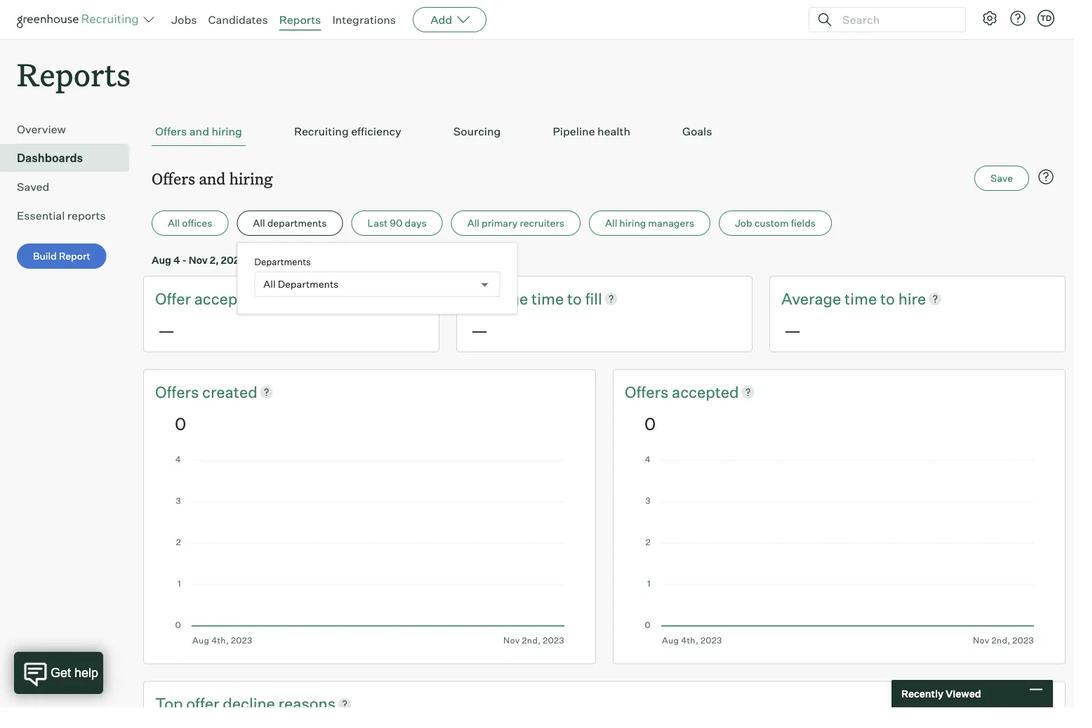 Task type: vqa. For each thing, say whether or not it's contained in the screenshot.
td
yes



Task type: describe. For each thing, give the bounding box(es) containing it.
average link for fill
[[468, 288, 532, 310]]

0 vertical spatial reports
[[279, 13, 321, 27]]

jobs link
[[171, 13, 197, 27]]

days
[[405, 217, 427, 229]]

1 vertical spatial hiring
[[229, 168, 273, 189]]

created
[[202, 382, 257, 402]]

viewed
[[946, 688, 981, 700]]

save
[[991, 172, 1013, 184]]

dashboards
[[17, 151, 83, 165]]

to for hire
[[881, 289, 895, 308]]

add button
[[413, 7, 487, 32]]

hire
[[899, 289, 926, 308]]

1 vertical spatial departments
[[278, 278, 339, 291]]

to for fill
[[567, 289, 582, 308]]

Search text field
[[839, 9, 953, 30]]

2,
[[210, 254, 219, 266]]

time link for fill
[[532, 288, 567, 310]]

reports
[[67, 209, 106, 223]]

recruiting
[[294, 124, 349, 138]]

1 vertical spatial reports
[[17, 53, 131, 95]]

departments
[[267, 217, 327, 229]]

offer acceptance
[[155, 289, 281, 308]]

average link for hire
[[782, 288, 845, 310]]

all for all offices
[[168, 217, 180, 229]]

1 — from the left
[[158, 320, 175, 341]]

0 for created
[[175, 413, 186, 434]]

0 for accepted
[[645, 413, 656, 434]]

job custom fields button
[[719, 211, 832, 236]]

essential reports link
[[17, 207, 124, 224]]

recruiting efficiency
[[294, 124, 402, 138]]

recently
[[902, 688, 944, 700]]

recently viewed
[[902, 688, 981, 700]]

job
[[735, 217, 753, 229]]

hiring inside button
[[212, 124, 242, 138]]

sourcing
[[453, 124, 501, 138]]

0 vertical spatial departments
[[254, 256, 311, 267]]

all departments
[[253, 217, 327, 229]]

average for fill
[[468, 289, 528, 308]]

0 horizontal spatial to
[[297, 254, 306, 266]]

xychart image for accepted
[[645, 456, 1034, 646]]

1 vertical spatial and
[[199, 168, 226, 189]]

all for all primary recruiters
[[468, 217, 480, 229]]

candidates
[[208, 13, 268, 27]]

recruiters
[[520, 217, 565, 229]]

saved link
[[17, 179, 124, 195]]

3,
[[367, 254, 376, 266]]

accepted link
[[672, 381, 739, 403]]

acceptance
[[194, 289, 278, 308]]

all departments
[[264, 278, 339, 291]]

report
[[59, 250, 90, 262]]

time for hire
[[845, 289, 877, 308]]

average time to for hire
[[782, 289, 899, 308]]

greenhouse recruiting image
[[17, 11, 143, 28]]

pipeline health
[[553, 124, 631, 138]]

overview link
[[17, 121, 124, 138]]

hire link
[[899, 288, 926, 310]]

fill link
[[585, 288, 602, 310]]

configure image
[[982, 10, 999, 27]]

rate
[[281, 289, 310, 308]]

essential
[[17, 209, 65, 223]]

managers
[[648, 217, 694, 229]]

all for all hiring managers
[[605, 217, 617, 229]]

xychart image for created
[[175, 456, 565, 646]]

build report
[[33, 250, 90, 262]]

tab list containing offers and hiring
[[152, 117, 1058, 146]]

accepted
[[672, 382, 739, 402]]

2 2023 from the left
[[378, 254, 403, 266]]

goals
[[683, 124, 712, 138]]

to link for hire
[[881, 288, 899, 310]]

1 aug from the left
[[152, 254, 171, 266]]

and inside button
[[189, 124, 209, 138]]

fill
[[585, 289, 602, 308]]

to link for fill
[[567, 288, 585, 310]]



Task type: locate. For each thing, give the bounding box(es) containing it.
build report button
[[17, 244, 107, 269]]

1 horizontal spatial xychart image
[[645, 456, 1034, 646]]

1 - from the left
[[182, 254, 187, 266]]

aug left the 3,
[[345, 254, 365, 266]]

td
[[1041, 13, 1052, 23]]

created link
[[202, 381, 257, 403]]

3 — from the left
[[784, 320, 801, 341]]

offers and hiring button
[[152, 117, 246, 146]]

1 0 from the left
[[175, 413, 186, 434]]

departments up all departments
[[254, 256, 311, 267]]

integrations link
[[332, 13, 396, 27]]

offers link
[[155, 381, 202, 403], [625, 381, 672, 403]]

offers and hiring inside button
[[155, 124, 242, 138]]

0 horizontal spatial reports
[[17, 53, 131, 95]]

0
[[175, 413, 186, 434], [645, 413, 656, 434]]

1 horizontal spatial average time to
[[782, 289, 899, 308]]

1 average time to from the left
[[468, 289, 585, 308]]

1 time link from the left
[[532, 288, 567, 310]]

average time to for fill
[[468, 289, 585, 308]]

reports right candidates link
[[279, 13, 321, 27]]

all left managers
[[605, 217, 617, 229]]

0 vertical spatial hiring
[[212, 124, 242, 138]]

hiring inside button
[[620, 217, 646, 229]]

2 to link from the left
[[881, 288, 899, 310]]

time for fill
[[532, 289, 564, 308]]

average link
[[468, 288, 532, 310], [782, 288, 845, 310]]

td button
[[1038, 10, 1055, 27]]

1 horizontal spatial aug
[[345, 254, 365, 266]]

1 horizontal spatial —
[[471, 320, 488, 341]]

2 offers link from the left
[[625, 381, 672, 403]]

0 horizontal spatial average link
[[468, 288, 532, 310]]

all left departments
[[253, 217, 265, 229]]

all primary recruiters
[[468, 217, 565, 229]]

1 horizontal spatial time
[[845, 289, 877, 308]]

4
[[173, 254, 180, 266]]

all departments button
[[237, 211, 343, 236]]

2 vertical spatial hiring
[[620, 217, 646, 229]]

all primary recruiters button
[[451, 211, 581, 236]]

2 time from the left
[[845, 289, 877, 308]]

and
[[189, 124, 209, 138], [199, 168, 226, 189]]

1 2023 from the left
[[221, 254, 246, 266]]

1 horizontal spatial to
[[567, 289, 582, 308]]

recruiting efficiency button
[[291, 117, 405, 146]]

— for fill
[[471, 320, 488, 341]]

- right 6
[[339, 254, 343, 266]]

1 vertical spatial offers and hiring
[[152, 168, 273, 189]]

2023 right 2,
[[221, 254, 246, 266]]

all down 'compared'
[[264, 278, 276, 291]]

goals button
[[679, 117, 716, 146]]

faq image
[[1038, 169, 1055, 186]]

offer link
[[155, 288, 194, 310]]

compared
[[248, 254, 294, 266]]

all for all departments
[[253, 217, 265, 229]]

offer
[[155, 289, 191, 308]]

1 horizontal spatial offers link
[[625, 381, 672, 403]]

- right 4
[[182, 254, 187, 266]]

0 horizontal spatial 2023
[[221, 254, 246, 266]]

1 average link from the left
[[468, 288, 532, 310]]

1 xychart image from the left
[[175, 456, 565, 646]]

aug 4 - nov 2, 2023 compared to may 6 - aug 3, 2023
[[152, 254, 403, 266]]

offers
[[155, 124, 187, 138], [152, 168, 195, 189], [155, 382, 202, 402], [625, 382, 672, 402]]

dashboards link
[[17, 150, 124, 167]]

sourcing button
[[450, 117, 504, 146]]

1 horizontal spatial average
[[782, 289, 842, 308]]

6
[[330, 254, 337, 266]]

2 horizontal spatial to
[[881, 289, 895, 308]]

pipeline
[[553, 124, 595, 138]]

— for hire
[[784, 320, 801, 341]]

2 xychart image from the left
[[645, 456, 1034, 646]]

90
[[390, 217, 403, 229]]

primary
[[482, 217, 518, 229]]

xychart image
[[175, 456, 565, 646], [645, 456, 1034, 646]]

pipeline health button
[[549, 117, 634, 146]]

custom
[[755, 217, 789, 229]]

2023 right the 3,
[[378, 254, 403, 266]]

2 horizontal spatial —
[[784, 320, 801, 341]]

essential reports
[[17, 209, 106, 223]]

average for hire
[[782, 289, 842, 308]]

time link left hire link
[[845, 288, 881, 310]]

offices
[[182, 217, 212, 229]]

hiring
[[212, 124, 242, 138], [229, 168, 273, 189], [620, 217, 646, 229]]

rate link
[[281, 288, 310, 310]]

0 horizontal spatial offers link
[[155, 381, 202, 403]]

0 horizontal spatial aug
[[152, 254, 171, 266]]

departments down may
[[278, 278, 339, 291]]

all left primary
[[468, 217, 480, 229]]

0 horizontal spatial average
[[468, 289, 528, 308]]

departments
[[254, 256, 311, 267], [278, 278, 339, 291]]

offers inside button
[[155, 124, 187, 138]]

1 average from the left
[[468, 289, 528, 308]]

last 90 days
[[368, 217, 427, 229]]

time link
[[532, 288, 567, 310], [845, 288, 881, 310]]

1 to link from the left
[[567, 288, 585, 310]]

last
[[368, 217, 388, 229]]

reports link
[[279, 13, 321, 27]]

to left may
[[297, 254, 306, 266]]

1 time from the left
[[532, 289, 564, 308]]

0 horizontal spatial time
[[532, 289, 564, 308]]

1 horizontal spatial -
[[339, 254, 343, 266]]

offers link for created
[[155, 381, 202, 403]]

1 horizontal spatial reports
[[279, 13, 321, 27]]

candidates link
[[208, 13, 268, 27]]

0 vertical spatial offers and hiring
[[155, 124, 242, 138]]

fields
[[791, 217, 816, 229]]

0 horizontal spatial -
[[182, 254, 187, 266]]

build
[[33, 250, 57, 262]]

0 horizontal spatial average time to
[[468, 289, 585, 308]]

offers and hiring
[[155, 124, 242, 138], [152, 168, 273, 189]]

0 horizontal spatial to link
[[567, 288, 585, 310]]

2 — from the left
[[471, 320, 488, 341]]

1 horizontal spatial 0
[[645, 413, 656, 434]]

tab list
[[152, 117, 1058, 146]]

2 time link from the left
[[845, 288, 881, 310]]

all hiring managers
[[605, 217, 694, 229]]

2 average from the left
[[782, 289, 842, 308]]

2023
[[221, 254, 246, 266], [378, 254, 403, 266]]

all offices
[[168, 217, 212, 229]]

acceptance link
[[194, 288, 281, 310]]

time link left fill link
[[532, 288, 567, 310]]

aug left 4
[[152, 254, 171, 266]]

jobs
[[171, 13, 197, 27]]

time left hire
[[845, 289, 877, 308]]

2 average time to from the left
[[782, 289, 899, 308]]

saved
[[17, 180, 49, 194]]

1 horizontal spatial time link
[[845, 288, 881, 310]]

0 vertical spatial and
[[189, 124, 209, 138]]

all for all departments
[[264, 278, 276, 291]]

0 horizontal spatial 0
[[175, 413, 186, 434]]

to left fill
[[567, 289, 582, 308]]

overview
[[17, 122, 66, 136]]

save button
[[975, 166, 1029, 191]]

all
[[168, 217, 180, 229], [253, 217, 265, 229], [468, 217, 480, 229], [605, 217, 617, 229], [264, 278, 276, 291]]

integrations
[[332, 13, 396, 27]]

2 - from the left
[[339, 254, 343, 266]]

2 aug from the left
[[345, 254, 365, 266]]

all left the offices
[[168, 217, 180, 229]]

add
[[431, 13, 452, 27]]

—
[[158, 320, 175, 341], [471, 320, 488, 341], [784, 320, 801, 341]]

time left fill
[[532, 289, 564, 308]]

average time to
[[468, 289, 585, 308], [782, 289, 899, 308]]

health
[[598, 124, 631, 138]]

to
[[297, 254, 306, 266], [567, 289, 582, 308], [881, 289, 895, 308]]

0 horizontal spatial xychart image
[[175, 456, 565, 646]]

reports down greenhouse recruiting image
[[17, 53, 131, 95]]

0 horizontal spatial time link
[[532, 288, 567, 310]]

may
[[308, 254, 328, 266]]

offers link for accepted
[[625, 381, 672, 403]]

last 90 days button
[[351, 211, 443, 236]]

1 offers link from the left
[[155, 381, 202, 403]]

2 average link from the left
[[782, 288, 845, 310]]

1 horizontal spatial to link
[[881, 288, 899, 310]]

efficiency
[[351, 124, 402, 138]]

all offices button
[[152, 211, 228, 236]]

to link
[[567, 288, 585, 310], [881, 288, 899, 310]]

2 0 from the left
[[645, 413, 656, 434]]

0 horizontal spatial —
[[158, 320, 175, 341]]

to left hire
[[881, 289, 895, 308]]

1 horizontal spatial average link
[[782, 288, 845, 310]]

average
[[468, 289, 528, 308], [782, 289, 842, 308]]

job custom fields
[[735, 217, 816, 229]]

time link for hire
[[845, 288, 881, 310]]

aug
[[152, 254, 171, 266], [345, 254, 365, 266]]

1 horizontal spatial 2023
[[378, 254, 403, 266]]

nov
[[189, 254, 208, 266]]

all hiring managers button
[[589, 211, 711, 236]]

reports
[[279, 13, 321, 27], [17, 53, 131, 95]]

td button
[[1035, 7, 1058, 29]]



